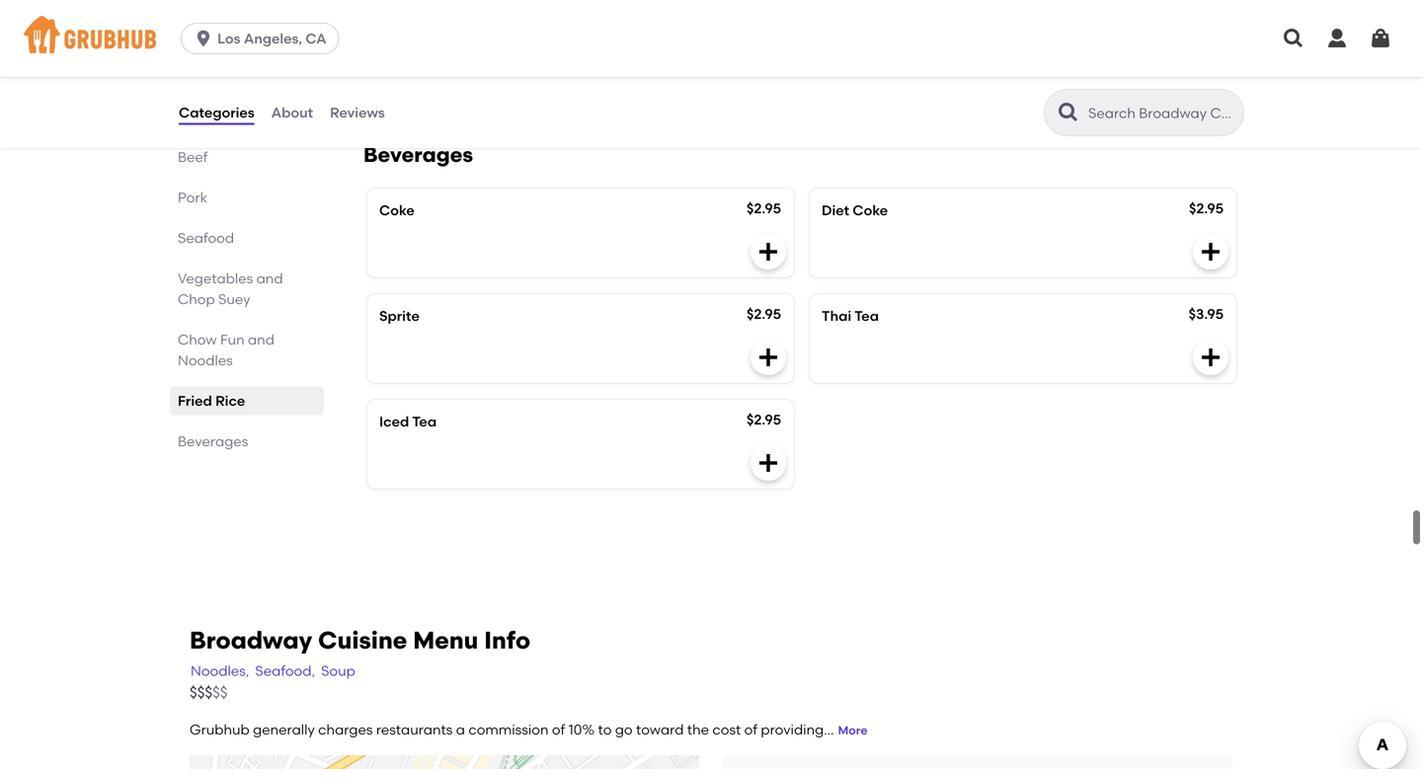 Task type: locate. For each thing, give the bounding box(es) containing it.
rice
[[216, 393, 245, 410]]

0 horizontal spatial tea
[[412, 414, 437, 430]]

0 vertical spatial beverages
[[364, 142, 473, 168]]

grubhub
[[190, 722, 250, 738]]

categories button
[[178, 77, 256, 148]]

beverages
[[364, 142, 473, 168], [178, 433, 248, 450]]

0 horizontal spatial of
[[552, 722, 566, 738]]

suey
[[218, 291, 251, 308]]

1 coke from the left
[[379, 202, 415, 219]]

svg image
[[1283, 27, 1306, 50], [757, 64, 781, 88], [1200, 240, 1223, 264], [757, 346, 781, 370]]

beverages down reviews
[[364, 142, 473, 168]]

$2.95 for iced tea
[[747, 412, 782, 428]]

categories
[[179, 104, 255, 121]]

tea for iced tea
[[412, 414, 437, 430]]

1 horizontal spatial tea
[[855, 308, 879, 325]]

and
[[256, 270, 283, 287], [248, 332, 275, 348]]

chow
[[178, 332, 217, 348]]

and right fun
[[248, 332, 275, 348]]

and inside vegetables and chop suey
[[256, 270, 283, 287]]

sprite
[[379, 308, 420, 325]]

0 horizontal spatial coke
[[379, 202, 415, 219]]

1 vertical spatial tea
[[412, 414, 437, 430]]

grubhub generally charges restaurants a commission of 10% to go toward the cost of providing ... more
[[190, 722, 868, 738]]

beverages down fried rice
[[178, 433, 248, 450]]

about button
[[270, 77, 314, 148]]

soup
[[178, 27, 212, 44], [321, 663, 356, 680]]

thai
[[822, 308, 852, 325]]

a
[[456, 722, 465, 738]]

$2.95 for diet coke
[[1190, 200, 1224, 217]]

tea for thai tea
[[855, 308, 879, 325]]

noodles, button
[[190, 661, 250, 683]]

fun
[[220, 332, 245, 348]]

broadway
[[190, 626, 312, 655]]

about
[[271, 104, 313, 121]]

vegetables
[[178, 270, 253, 287]]

commission
[[469, 722, 549, 738]]

info
[[484, 626, 531, 655]]

cuisine
[[318, 626, 407, 655]]

go
[[615, 722, 633, 738]]

tea right iced
[[412, 414, 437, 430]]

seafood
[[178, 230, 234, 247]]

of left 10%
[[552, 722, 566, 738]]

toward
[[636, 722, 684, 738]]

1 vertical spatial and
[[248, 332, 275, 348]]

tea right 'thai'
[[855, 308, 879, 325]]

0 vertical spatial tea
[[855, 308, 879, 325]]

coke
[[379, 202, 415, 219], [853, 202, 888, 219]]

beef
[[178, 149, 208, 166]]

angeles,
[[244, 30, 302, 47]]

of right cost
[[745, 722, 758, 738]]

0 horizontal spatial soup
[[178, 27, 212, 44]]

more button
[[839, 723, 868, 740]]

1 horizontal spatial soup
[[321, 663, 356, 680]]

soup selections
[[178, 27, 284, 44]]

reviews
[[330, 104, 385, 121]]

chow fun and noodles
[[178, 332, 275, 369]]

of
[[552, 722, 566, 738], [745, 722, 758, 738]]

$$$$$
[[190, 684, 228, 702]]

chop
[[178, 291, 215, 308]]

tea
[[855, 308, 879, 325], [412, 414, 437, 430]]

soup down broadway cuisine menu info
[[321, 663, 356, 680]]

1 horizontal spatial of
[[745, 722, 758, 738]]

$3.95
[[1189, 306, 1224, 323]]

1 vertical spatial beverages
[[178, 433, 248, 450]]

0 vertical spatial and
[[256, 270, 283, 287]]

noodles
[[178, 352, 233, 369]]

$2.95
[[747, 200, 782, 217], [1190, 200, 1224, 217], [747, 306, 782, 323], [747, 412, 782, 428]]

and inside chow fun and noodles
[[248, 332, 275, 348]]

svg image
[[1326, 27, 1350, 50], [1370, 27, 1393, 50], [194, 29, 214, 48], [757, 240, 781, 264], [1200, 346, 1223, 370], [757, 452, 781, 475]]

thai tea
[[822, 308, 879, 325]]

10%
[[569, 722, 595, 738]]

and right vegetables
[[256, 270, 283, 287]]

los angeles, ca button
[[181, 23, 347, 54]]

broadway cuisine menu info
[[190, 626, 531, 655]]

fried
[[178, 393, 212, 410]]

house specialties
[[178, 68, 297, 84]]

svg image inside los angeles, ca button
[[194, 29, 214, 48]]

soup left los
[[178, 27, 212, 44]]

main navigation navigation
[[0, 0, 1423, 77]]

1 horizontal spatial coke
[[853, 202, 888, 219]]



Task type: vqa. For each thing, say whether or not it's contained in the screenshot.
Grubhub generally charges restaurants a commission of 10% to go toward the cost of providing ... More at bottom
yes



Task type: describe. For each thing, give the bounding box(es) containing it.
noodles,
[[191, 663, 249, 680]]

iced tea
[[379, 414, 437, 430]]

2 of from the left
[[745, 722, 758, 738]]

svg image inside the main navigation 'navigation'
[[1283, 27, 1306, 50]]

reviews button
[[329, 77, 386, 148]]

1 vertical spatial soup
[[321, 663, 356, 680]]

Search Broadway Cuisine search field
[[1087, 104, 1238, 123]]

more
[[839, 724, 868, 738]]

...
[[824, 722, 835, 738]]

pork
[[178, 189, 207, 206]]

iced
[[379, 414, 409, 430]]

ca
[[306, 30, 327, 47]]

$$$
[[190, 684, 213, 702]]

los angeles, ca
[[217, 30, 327, 47]]

0 horizontal spatial beverages
[[178, 433, 248, 450]]

the
[[688, 722, 709, 738]]

to
[[598, 722, 612, 738]]

specialties
[[223, 68, 297, 84]]

diet
[[822, 202, 850, 219]]

0 vertical spatial soup
[[178, 27, 212, 44]]

menu
[[413, 626, 479, 655]]

1 horizontal spatial beverages
[[364, 142, 473, 168]]

$2.95 for coke
[[747, 200, 782, 217]]

poultry
[[178, 108, 224, 125]]

restaurants
[[376, 722, 453, 738]]

house
[[178, 68, 220, 84]]

providing
[[761, 722, 824, 738]]

noodles, seafood, soup
[[191, 663, 356, 680]]

search icon image
[[1057, 101, 1081, 125]]

los
[[217, 30, 241, 47]]

generally
[[253, 722, 315, 738]]

cost
[[713, 722, 741, 738]]

seafood, button
[[254, 661, 316, 683]]

soup button
[[320, 661, 357, 683]]

seafood,
[[255, 663, 315, 680]]

selections
[[215, 27, 284, 44]]

2 coke from the left
[[853, 202, 888, 219]]

diet coke
[[822, 202, 888, 219]]

$2.95 for sprite
[[747, 306, 782, 323]]

fried rice
[[178, 393, 245, 410]]

vegetables and chop suey
[[178, 270, 283, 308]]

charges
[[318, 722, 373, 738]]

1 of from the left
[[552, 722, 566, 738]]



